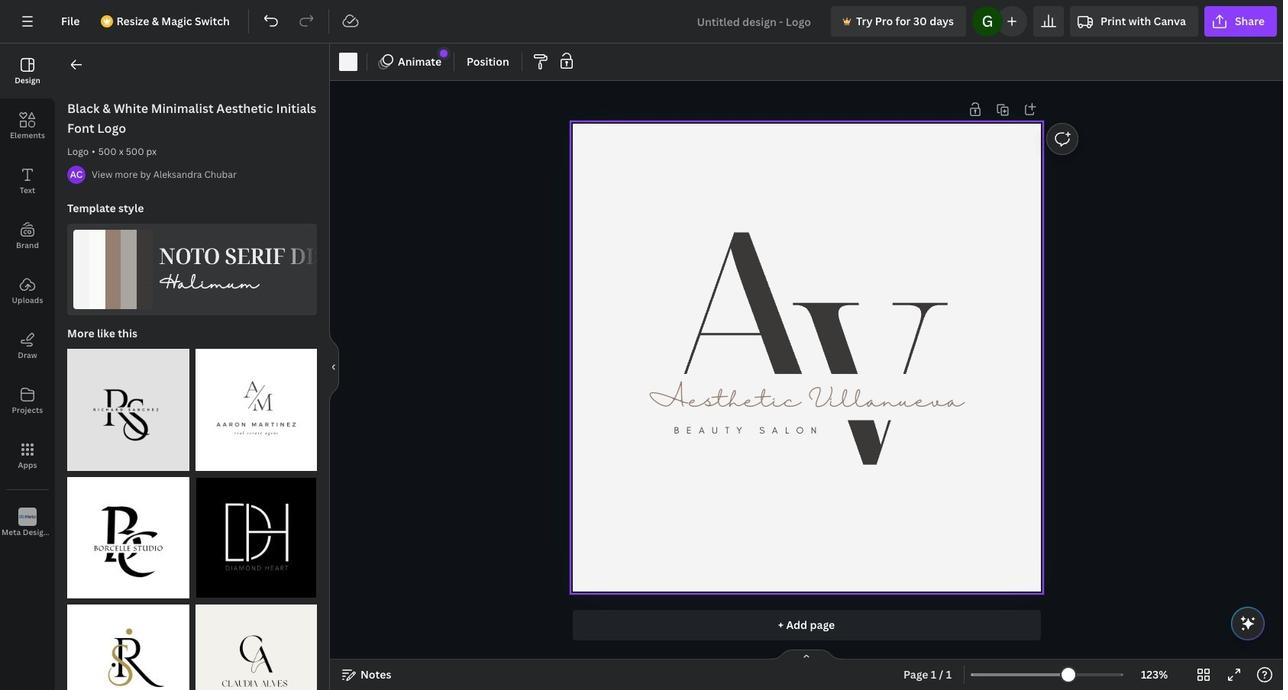 Task type: vqa. For each thing, say whether or not it's contained in the screenshot.
Black White Minimalist Logo
yes



Task type: describe. For each thing, give the bounding box(es) containing it.
aleksandra chubar image
[[67, 166, 86, 184]]

black white minimalist logo group
[[195, 468, 317, 599]]

beige and black minimalist skincare logo image
[[195, 605, 317, 691]]

Zoom button
[[1130, 663, 1180, 688]]

#f4f4f4 image
[[339, 53, 358, 71]]

genericname382024 element
[[973, 6, 1003, 37]]

main menu bar
[[0, 0, 1284, 44]]

hide image
[[329, 330, 339, 404]]

black and white minimalist professional initial logo group
[[67, 340, 189, 471]]

white and black modern abstract beauty logo image
[[67, 605, 189, 691]]

genericname382024 image
[[973, 6, 1003, 37]]

beige and black minimalist skincare logo group
[[195, 596, 317, 691]]



Task type: locate. For each thing, give the bounding box(es) containing it.
black white minimalist simple monogram typography logo group
[[195, 340, 317, 471]]

black white elegant monogram initial name logo image
[[67, 477, 189, 599]]

black white minimalist logo image
[[195, 477, 317, 599]]

show pages image
[[770, 650, 844, 662]]

black white elegant monogram initial name logo group
[[67, 468, 189, 599]]

black white minimalist simple monogram typography logo image
[[195, 349, 317, 471]]

white and black modern abstract beauty logo group
[[67, 596, 189, 691]]

Design title text field
[[685, 6, 825, 37]]

side panel tab list
[[0, 44, 55, 551]]

aleksandra chubar element
[[67, 166, 86, 184]]



